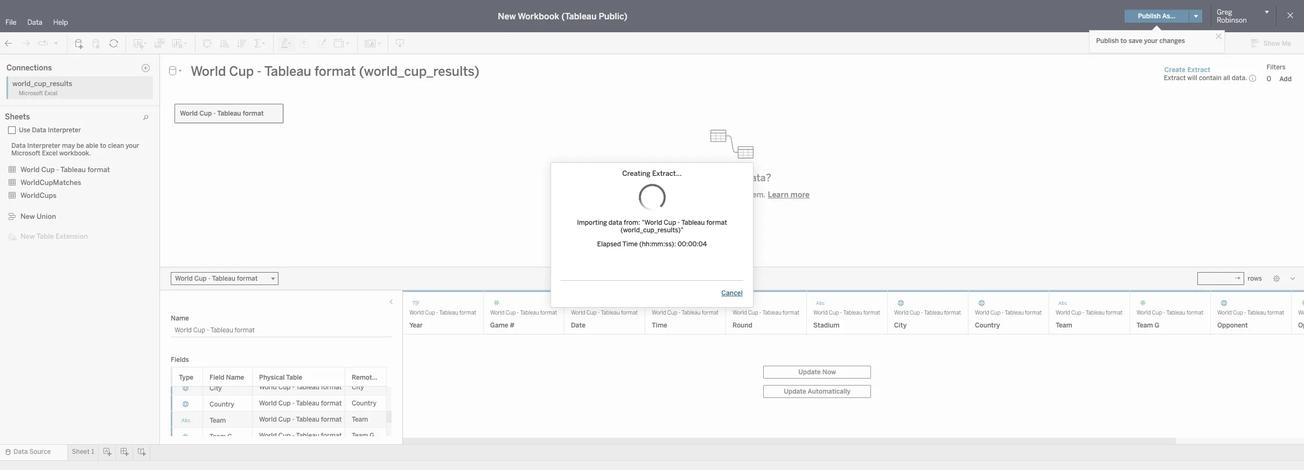 Task type: locate. For each thing, give the bounding box(es) containing it.
publish
[[1138, 12, 1161, 20], [1096, 37, 1119, 45]]

cup
[[33, 73, 45, 81], [199, 110, 212, 117], [41, 166, 55, 174], [664, 219, 676, 227], [425, 310, 435, 317], [506, 310, 516, 317], [587, 310, 597, 317], [667, 310, 678, 317], [748, 310, 758, 317], [829, 310, 839, 317], [910, 310, 920, 317], [991, 310, 1001, 317], [1071, 310, 1082, 317], [1152, 310, 1162, 317], [1233, 310, 1243, 317], [278, 384, 291, 391], [278, 400, 291, 408], [278, 416, 291, 424], [278, 432, 291, 440]]

format inside the "world cup - tableau format (world_cup_results)"
[[707, 219, 727, 227]]

columns
[[223, 58, 250, 65]]

0 horizontal spatial g
[[227, 433, 232, 441]]

greg robinson
[[1217, 8, 1247, 24]]

microsoft
[[19, 91, 43, 97], [11, 150, 40, 157]]

1 right source
[[91, 449, 94, 456]]

year
[[27, 239, 41, 246], [409, 322, 423, 329]]

0 horizontal spatial team g
[[210, 433, 232, 441]]

cancel link
[[721, 289, 743, 298]]

format
[[75, 73, 96, 81], [243, 110, 264, 117], [88, 166, 110, 174], [707, 219, 727, 227], [460, 310, 476, 317], [540, 310, 557, 317], [621, 310, 638, 317], [702, 310, 719, 317], [783, 310, 800, 317], [864, 310, 880, 317], [944, 310, 961, 317], [1025, 310, 1042, 317], [1106, 310, 1123, 317], [1187, 310, 1204, 317], [1268, 310, 1284, 317], [321, 384, 342, 391], [321, 400, 342, 408], [321, 416, 342, 424], [321, 432, 342, 440]]

0 vertical spatial year
[[27, 239, 41, 246]]

name left physical
[[226, 374, 244, 382]]

table right physical
[[286, 374, 302, 382]]

tables
[[673, 190, 694, 200]]

0 vertical spatial opponent
[[27, 182, 58, 190]]

more
[[719, 172, 743, 184], [791, 190, 810, 200]]

0 horizontal spatial your
[[126, 142, 139, 150]]

show labels image
[[299, 38, 310, 49]]

1 vertical spatial update
[[784, 388, 806, 396]]

1 vertical spatial new
[[20, 213, 35, 221]]

1 horizontal spatial year
[[409, 322, 423, 329]]

2 vertical spatial time
[[652, 322, 667, 329]]

1 horizontal spatial date
[[571, 322, 586, 329]]

format workbook image
[[316, 38, 327, 49]]

country
[[32, 137, 57, 144], [975, 322, 1000, 329], [352, 400, 377, 408], [210, 401, 234, 409]]

microsoft inside the data interpreter may be able to clean your microsoft excel workbook.
[[11, 150, 40, 157]]

to right able
[[100, 142, 106, 150]]

grid containing type
[[171, 283, 412, 471]]

learn more link
[[767, 190, 810, 200]]

1 vertical spatial 1
[[91, 449, 94, 456]]

sheet 1 right source
[[72, 449, 94, 456]]

0 horizontal spatial round
[[27, 193, 47, 201]]

table for physical
[[286, 374, 302, 382]]

world_cup_results microsoft excel
[[12, 80, 72, 97]]

round up new union on the left
[[27, 193, 47, 201]]

1 horizontal spatial extract
[[1188, 66, 1211, 74]]

extract up "will"
[[1188, 66, 1211, 74]]

row group containing world cup - tableau format
[[171, 283, 387, 444]]

1 horizontal spatial replay animation image
[[53, 40, 59, 46]]

your right save
[[1144, 37, 1158, 45]]

1 vertical spatial excel
[[42, 150, 58, 157]]

your
[[1144, 37, 1158, 45], [126, 142, 139, 150]]

row group
[[171, 283, 387, 444]]

update inside button
[[799, 369, 821, 376]]

None text field
[[186, 63, 1154, 80]]

to left save
[[1121, 37, 1127, 45]]

replay animation image up analytics
[[53, 40, 59, 46]]

round inside grid
[[733, 322, 753, 329]]

download image
[[395, 38, 406, 49]]

1 horizontal spatial round
[[733, 322, 753, 329]]

1 vertical spatial interpreter
[[27, 142, 60, 150]]

0 vertical spatial your
[[1144, 37, 1158, 45]]

data interpreter may be able to clean your microsoft excel workbook.
[[11, 142, 139, 157]]

sort descending image
[[237, 38, 247, 49]]

extract down create
[[1164, 74, 1186, 82]]

1 vertical spatial to
[[100, 142, 106, 150]]

update automatically button
[[764, 385, 871, 398]]

importing data from:
[[577, 219, 640, 227]]

1 vertical spatial publish
[[1096, 37, 1119, 45]]

name right 'remote'
[[394, 374, 412, 382]]

0 horizontal spatial time
[[27, 227, 43, 235]]

team g
[[1137, 322, 1160, 329], [352, 432, 374, 440], [210, 433, 232, 441]]

round down cancel
[[733, 322, 753, 329]]

0 vertical spatial extract
[[1188, 66, 1211, 74]]

0 horizontal spatial opponent
[[27, 182, 58, 190]]

opponent down rows
[[1218, 322, 1248, 329]]

data left source
[[13, 449, 28, 456]]

help
[[53, 18, 68, 26]]

grid
[[171, 283, 412, 471], [403, 291, 1304, 445]]

0 vertical spatial date
[[27, 159, 42, 167]]

new
[[498, 11, 516, 21], [20, 213, 35, 221], [20, 233, 35, 241]]

collapse image
[[99, 59, 105, 65]]

new left union
[[20, 213, 35, 221]]

sheets
[[5, 113, 30, 122]]

be
[[77, 142, 84, 150]]

analytics
[[50, 58, 80, 66]]

name
[[171, 315, 189, 322], [226, 374, 244, 382], [394, 374, 412, 382]]

totals image
[[254, 38, 267, 49]]

opponent up worldcups
[[27, 182, 58, 190]]

0 vertical spatial sheet 1
[[214, 96, 253, 111]]

fields
[[171, 356, 189, 364]]

1 vertical spatial date
[[571, 322, 586, 329]]

interpreter down use data interpreter
[[27, 142, 60, 150]]

greg
[[1217, 8, 1232, 16]]

wo
[[1298, 310, 1304, 317]]

new down new union on the left
[[20, 233, 35, 241]]

extract
[[1188, 66, 1211, 74], [1164, 74, 1186, 82]]

contain
[[1199, 74, 1222, 82]]

here
[[696, 190, 712, 200]]

add button
[[1275, 74, 1297, 84]]

1 horizontal spatial time
[[623, 241, 638, 248]]

0 vertical spatial more
[[719, 172, 743, 184]]

changes
[[1160, 37, 1185, 45]]

0 vertical spatial publish
[[1138, 12, 1161, 20]]

1 vertical spatial more
[[791, 190, 810, 200]]

more up the drag tables here to relate them. learn more
[[719, 172, 743, 184]]

publish for publish to save your changes
[[1096, 37, 1119, 45]]

field name
[[210, 374, 244, 382]]

publish left save
[[1096, 37, 1119, 45]]

1 horizontal spatial 1
[[246, 96, 253, 111]]

0 vertical spatial excel
[[44, 91, 57, 97]]

0 vertical spatial new
[[498, 11, 516, 21]]

0 vertical spatial to
[[1121, 37, 1127, 45]]

2 horizontal spatial time
[[652, 322, 667, 329]]

tables
[[10, 113, 31, 121]]

new for new union
[[20, 213, 35, 221]]

field right type
[[210, 374, 224, 382]]

publish inside the publish as... button
[[1138, 12, 1161, 20]]

new table extension
[[20, 233, 88, 241]]

1 horizontal spatial to
[[714, 190, 721, 200]]

update for update automatically
[[784, 388, 806, 396]]

(tableau
[[561, 11, 597, 21]]

round
[[27, 193, 47, 201], [733, 322, 753, 329]]

interpreter up may
[[48, 127, 81, 134]]

your up color
[[126, 142, 139, 150]]

00:00:04
[[678, 241, 707, 248]]

1 down columns
[[246, 96, 253, 111]]

create
[[1165, 66, 1186, 74]]

interpreter
[[48, 127, 81, 134], [27, 142, 60, 150]]

microsoft down use
[[11, 150, 40, 157]]

need
[[693, 172, 717, 184]]

None text field
[[1198, 272, 1245, 285]]

to right here
[[714, 190, 721, 200]]

0 vertical spatial 1
[[246, 96, 253, 111]]

1 horizontal spatial table
[[286, 374, 302, 382]]

extract inside the create extract link
[[1188, 66, 1211, 74]]

excel down world_cup_results
[[44, 91, 57, 97]]

1 horizontal spatial sheet 1
[[214, 96, 253, 111]]

your inside the data interpreter may be able to clean your microsoft excel workbook.
[[126, 142, 139, 150]]

update left now
[[799, 369, 821, 376]]

date
[[27, 159, 42, 167], [571, 322, 586, 329]]

1 vertical spatial round
[[733, 322, 753, 329]]

0 vertical spatial microsoft
[[19, 91, 43, 97]]

0 horizontal spatial replay animation image
[[38, 38, 48, 49]]

0 vertical spatial sheet
[[214, 96, 244, 111]]

workbook
[[518, 11, 559, 21]]

data inside the data interpreter may be able to clean your microsoft excel workbook.
[[11, 142, 26, 150]]

0 vertical spatial time
[[27, 227, 43, 235]]

sheet down rows
[[214, 96, 244, 111]]

workbook.
[[59, 150, 91, 157]]

robinson
[[1217, 16, 1247, 24]]

update down update now
[[784, 388, 806, 396]]

1 vertical spatial time
[[623, 241, 638, 248]]

0 horizontal spatial sheet 1
[[72, 449, 94, 456]]

new left workbook
[[498, 11, 516, 21]]

public)
[[599, 11, 628, 21]]

time
[[27, 227, 43, 235], [623, 241, 638, 248], [652, 322, 667, 329]]

update inside button
[[784, 388, 806, 396]]

more right learn
[[791, 190, 810, 200]]

0 horizontal spatial extract
[[1164, 74, 1186, 82]]

tooltip
[[149, 189, 168, 196]]

2 vertical spatial new
[[20, 233, 35, 241]]

1 vertical spatial opponent
[[1218, 322, 1248, 329]]

field right 'remote'
[[377, 374, 392, 382]]

team
[[27, 216, 44, 224], [1056, 322, 1072, 329], [1137, 322, 1153, 329], [352, 416, 368, 424], [210, 417, 226, 425], [352, 432, 368, 440], [210, 433, 226, 441]]

pause auto updates image
[[91, 38, 102, 49]]

add
[[1280, 75, 1292, 83]]

data?
[[745, 172, 771, 184]]

close image
[[1214, 31, 1224, 41]]

1 horizontal spatial publish
[[1138, 12, 1161, 20]]

1
[[246, 96, 253, 111], [91, 449, 94, 456]]

connections
[[6, 63, 52, 72]]

1 field from the left
[[210, 374, 224, 382]]

row
[[171, 380, 387, 396], [171, 396, 387, 412], [171, 412, 387, 428], [171, 428, 387, 444]]

extract will contain all data.
[[1164, 74, 1247, 82]]

elapsed
[[597, 241, 621, 248]]

clear sheet image
[[171, 38, 189, 49]]

0 vertical spatial table
[[36, 233, 54, 241]]

replay animation image
[[38, 38, 48, 49], [53, 40, 59, 46]]

1 vertical spatial your
[[126, 142, 139, 150]]

field
[[210, 374, 224, 382], [377, 374, 392, 382]]

0 horizontal spatial year
[[27, 239, 41, 246]]

sheet 1 down rows
[[214, 96, 253, 111]]

sheet 1
[[214, 96, 253, 111], [72, 449, 94, 456]]

excel inside world_cup_results microsoft excel
[[44, 91, 57, 97]]

0 horizontal spatial to
[[100, 142, 106, 150]]

redo image
[[20, 38, 31, 49]]

1 vertical spatial table
[[286, 374, 302, 382]]

sheet right source
[[72, 449, 90, 456]]

1 horizontal spatial name
[[226, 374, 244, 382]]

2 horizontal spatial team g
[[1137, 322, 1160, 329]]

able
[[86, 142, 98, 150]]

data down use
[[11, 142, 26, 150]]

excel left may
[[42, 150, 58, 157]]

replay animation image right redo image
[[38, 38, 48, 49]]

(hh:mm:ss):
[[639, 241, 676, 248]]

table inside grid
[[286, 374, 302, 382]]

table down union
[[36, 233, 54, 241]]

sheet
[[214, 96, 244, 111], [72, 449, 90, 456]]

highlight image
[[280, 38, 293, 49]]

publish left as...
[[1138, 12, 1161, 20]]

#
[[510, 322, 515, 329]]

Name text field
[[171, 325, 392, 338]]

opponent
[[27, 182, 58, 190], [1218, 322, 1248, 329]]

save
[[1129, 37, 1143, 45]]

interpreter inside the data interpreter may be able to clean your microsoft excel workbook.
[[27, 142, 60, 150]]

name up fields
[[171, 315, 189, 322]]

world cup - tableau format
[[180, 110, 264, 117], [20, 166, 110, 174], [409, 310, 476, 317], [490, 310, 557, 317], [571, 310, 638, 317], [652, 310, 719, 317], [733, 310, 800, 317], [814, 310, 880, 317], [894, 310, 961, 317], [975, 310, 1042, 317], [1056, 310, 1123, 317], [1137, 310, 1204, 317], [1218, 310, 1284, 317], [259, 384, 342, 391], [259, 400, 342, 408], [259, 416, 342, 424], [259, 432, 342, 440]]

0 horizontal spatial more
[[719, 172, 743, 184]]

worldcupmatches
[[20, 179, 81, 187]]

data
[[27, 18, 42, 26], [6, 58, 22, 66], [32, 127, 46, 134], [11, 142, 26, 150], [13, 449, 28, 456]]

show/hide cards image
[[364, 38, 381, 49]]

0 horizontal spatial publish
[[1096, 37, 1119, 45]]

0 horizontal spatial name
[[171, 315, 189, 322]]

1 horizontal spatial your
[[1144, 37, 1158, 45]]

microsoft down world_cup_results
[[19, 91, 43, 97]]

relate
[[723, 190, 743, 200]]

0 horizontal spatial sheet
[[72, 449, 90, 456]]

0 horizontal spatial field
[[210, 374, 224, 382]]

0 horizontal spatial table
[[36, 233, 54, 241]]

1 vertical spatial microsoft
[[11, 150, 40, 157]]

1 horizontal spatial field
[[377, 374, 392, 382]]

create extract link
[[1164, 65, 1211, 74]]

0 vertical spatial update
[[799, 369, 821, 376]]



Task type: describe. For each thing, give the bounding box(es) containing it.
2 horizontal spatial to
[[1121, 37, 1127, 45]]

1 horizontal spatial opponent
[[1218, 322, 1248, 329]]

2 row from the top
[[171, 396, 387, 412]]

new worksheet image
[[133, 38, 148, 49]]

data.
[[1232, 74, 1247, 82]]

new for new table extension
[[20, 233, 35, 241]]

cancel
[[721, 290, 743, 297]]

type
[[179, 374, 193, 382]]

2 vertical spatial to
[[714, 190, 721, 200]]

will
[[1188, 74, 1198, 82]]

microsoft inside world_cup_results microsoft excel
[[19, 91, 43, 97]]

0 vertical spatial interpreter
[[48, 127, 81, 134]]

may
[[62, 142, 75, 150]]

1 horizontal spatial sheet
[[214, 96, 244, 111]]

publish as...
[[1138, 12, 1176, 20]]

0 vertical spatial round
[[27, 193, 47, 201]]

data right use
[[32, 127, 46, 134]]

1 vertical spatial extract
[[1164, 74, 1186, 82]]

now
[[823, 369, 836, 376]]

- inside the "world cup - tableau format (world_cup_results)"
[[678, 219, 680, 227]]

update now
[[799, 369, 836, 376]]

wo op
[[1298, 310, 1304, 329]]

game
[[490, 322, 508, 329]]

1 horizontal spatial g
[[370, 432, 374, 440]]

stadium
[[814, 322, 840, 329]]

physical table
[[259, 374, 302, 382]]

1 vertical spatial sheet
[[72, 449, 90, 456]]

Search text field
[[3, 93, 73, 106]]

date inside grid
[[571, 322, 586, 329]]

data
[[609, 219, 622, 227]]

importing
[[577, 219, 607, 227]]

drag tables here to relate them. learn more
[[654, 190, 810, 200]]

(world_cup_results)
[[98, 73, 158, 81]]

rows
[[1248, 275, 1262, 283]]

extension
[[56, 233, 88, 241]]

use
[[19, 127, 30, 134]]

data down undo image
[[6, 58, 22, 66]]

marks
[[124, 114, 143, 121]]

4 row from the top
[[171, 428, 387, 444]]

2 horizontal spatial g
[[1155, 322, 1160, 329]]

3 row from the top
[[171, 412, 387, 428]]

new for new workbook (tableau public)
[[498, 11, 516, 21]]

new union
[[20, 213, 56, 221]]

file
[[5, 18, 17, 26]]

(world_cup_results)"
[[621, 227, 684, 234]]

op
[[1298, 322, 1304, 329]]

worldcups
[[20, 192, 57, 200]]

remote field name
[[352, 374, 412, 382]]

as...
[[1162, 12, 1176, 20]]

tableau inside the "world cup - tableau format (world_cup_results)"
[[681, 219, 705, 227]]

fit image
[[333, 38, 351, 49]]

publish to save your changes
[[1096, 37, 1185, 45]]

0 horizontal spatial date
[[27, 159, 42, 167]]

update automatically
[[784, 388, 851, 396]]

swap rows and columns image
[[202, 38, 213, 49]]

need more data?
[[693, 172, 771, 184]]

filters
[[1267, 63, 1286, 71]]

from:
[[624, 219, 640, 227]]

elapsed time (hh:mm:ss): 00:00:04
[[597, 241, 707, 248]]

2 field from the left
[[377, 374, 392, 382]]

undo image
[[3, 38, 14, 49]]

them.
[[745, 190, 766, 200]]

new workbook (tableau public)
[[498, 11, 628, 21]]

learn
[[768, 190, 789, 200]]

country, city
[[27, 126, 67, 133]]

size
[[153, 158, 165, 165]]

clean
[[108, 142, 124, 150]]

show me button
[[1246, 35, 1301, 52]]

data up redo image
[[27, 18, 42, 26]]

1 row from the top
[[171, 380, 387, 396]]

remote
[[352, 374, 376, 382]]

update for update now
[[799, 369, 821, 376]]

me
[[1282, 40, 1291, 47]]

all
[[1223, 74, 1230, 82]]

1 vertical spatial year
[[409, 322, 423, 329]]

0 horizontal spatial 1
[[91, 449, 94, 456]]

1 horizontal spatial more
[[791, 190, 810, 200]]

"world
[[642, 219, 662, 227]]

union
[[37, 213, 56, 221]]

extract...
[[652, 170, 682, 178]]

publish for publish as...
[[1138, 12, 1161, 20]]

to inside the data interpreter may be able to clean your microsoft excel workbook.
[[100, 142, 106, 150]]

game #
[[490, 322, 515, 329]]

color
[[121, 158, 136, 165]]

2 horizontal spatial name
[[394, 374, 412, 382]]

new data source image
[[74, 38, 85, 49]]

duplicate image
[[154, 38, 165, 49]]

physical
[[259, 374, 285, 382]]

1 vertical spatial sheet 1
[[72, 449, 94, 456]]

use data interpreter
[[19, 127, 81, 134]]

source
[[29, 449, 51, 456]]

pages
[[124, 58, 142, 65]]

grid containing year
[[403, 291, 1304, 445]]

refresh data source image
[[108, 38, 119, 49]]

show
[[1264, 40, 1280, 47]]

creating
[[622, 170, 651, 178]]

automatically
[[808, 388, 851, 396]]

world_cup_results
[[12, 80, 72, 88]]

creating extract...
[[622, 170, 682, 178]]

"world cup - tableau format (world_cup_results)"
[[621, 219, 727, 234]]

0
[[1267, 75, 1272, 83]]

create extract
[[1165, 66, 1211, 74]]

excel inside the data interpreter may be able to clean your microsoft excel workbook.
[[42, 150, 58, 157]]

1 horizontal spatial team g
[[352, 432, 374, 440]]

data source
[[13, 449, 51, 456]]

observation
[[27, 171, 65, 178]]

country,
[[27, 126, 53, 133]]

rows
[[223, 76, 239, 84]]

update now button
[[764, 366, 871, 379]]

sort ascending image
[[219, 38, 230, 49]]

table for new
[[36, 233, 54, 241]]

world cup - tableau format (world_cup_results)
[[13, 73, 158, 81]]

cup inside the "world cup - tableau format (world_cup_results)"
[[664, 219, 676, 227]]



Task type: vqa. For each thing, say whether or not it's contained in the screenshot.
Visualize.
no



